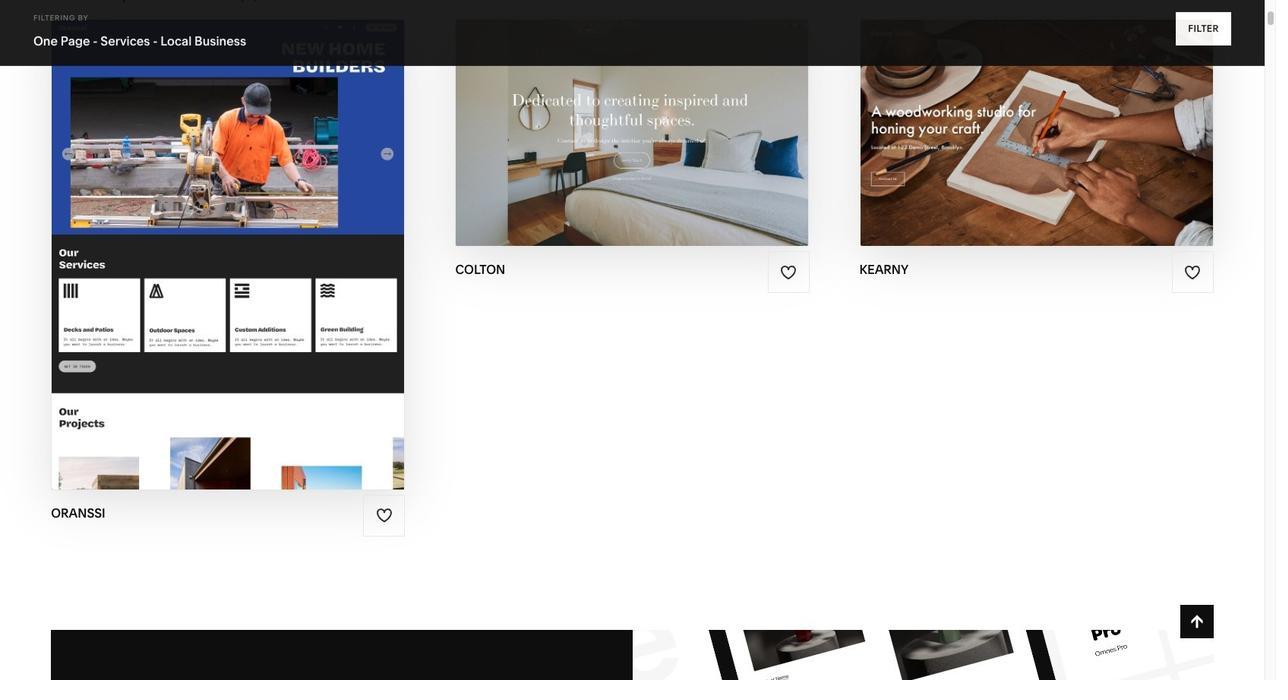 Task type: vqa. For each thing, say whether or not it's contained in the screenshot.
the Add Oranssi to your favorites list "image" in the left bottom of the page
yes



Task type: locate. For each thing, give the bounding box(es) containing it.
colton image
[[456, 20, 809, 246]]

add colton to your favorites list image
[[780, 264, 797, 281]]

back to top image
[[1189, 614, 1206, 631]]



Task type: describe. For each thing, give the bounding box(es) containing it.
preview of building your own template image
[[633, 631, 1214, 681]]

add oranssi to your favorites list image
[[376, 508, 393, 524]]

oranssi image
[[52, 20, 405, 490]]

kearny image
[[861, 20, 1213, 246]]



